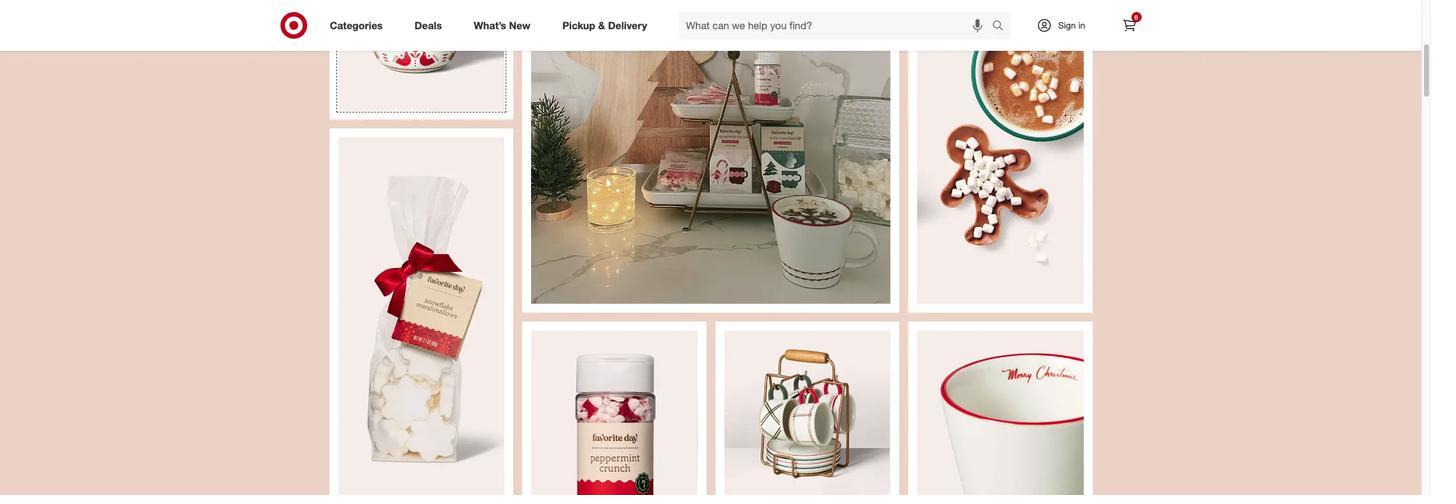 Task type: locate. For each thing, give the bounding box(es) containing it.
what's new
[[474, 19, 531, 32]]

sign in link
[[1026, 11, 1106, 39]]

search
[[987, 20, 1017, 33]]

sign in
[[1059, 20, 1086, 31]]

6
[[1135, 13, 1139, 21]]

delivery
[[608, 19, 648, 32]]

categories link
[[319, 11, 399, 39]]

deals link
[[404, 11, 458, 39]]

&
[[599, 19, 606, 32]]

pickup
[[563, 19, 596, 32]]

pickup & delivery link
[[552, 11, 663, 39]]



Task type: describe. For each thing, give the bounding box(es) containing it.
what's
[[474, 19, 507, 32]]

sign
[[1059, 20, 1077, 31]]

What can we help you find? suggestions appear below search field
[[679, 11, 996, 39]]

pickup & delivery
[[563, 19, 648, 32]]

search button
[[987, 11, 1017, 42]]

new
[[509, 19, 531, 32]]

what's new link
[[463, 11, 547, 39]]

6 link
[[1116, 11, 1144, 39]]

deals
[[415, 19, 442, 32]]

in
[[1079, 20, 1086, 31]]

categories
[[330, 19, 383, 32]]



Task type: vqa. For each thing, say whether or not it's contained in the screenshot.
What's
yes



